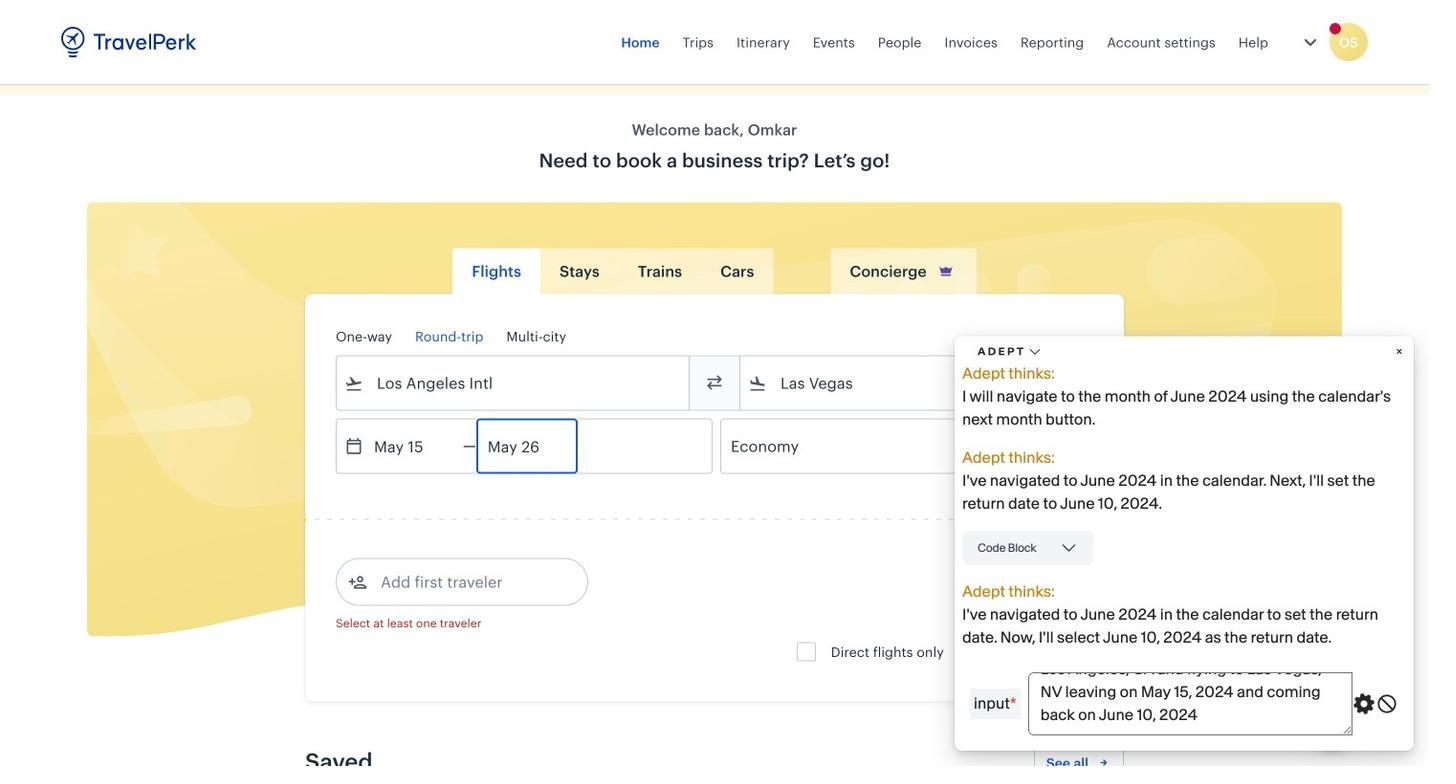 Task type: describe. For each thing, give the bounding box(es) containing it.
Return text field
[[477, 420, 577, 473]]



Task type: locate. For each thing, give the bounding box(es) containing it.
Add first traveler search field
[[367, 567, 567, 598]]

From search field
[[364, 368, 664, 399]]

To search field
[[767, 368, 1068, 399]]

Depart text field
[[364, 420, 463, 473]]



